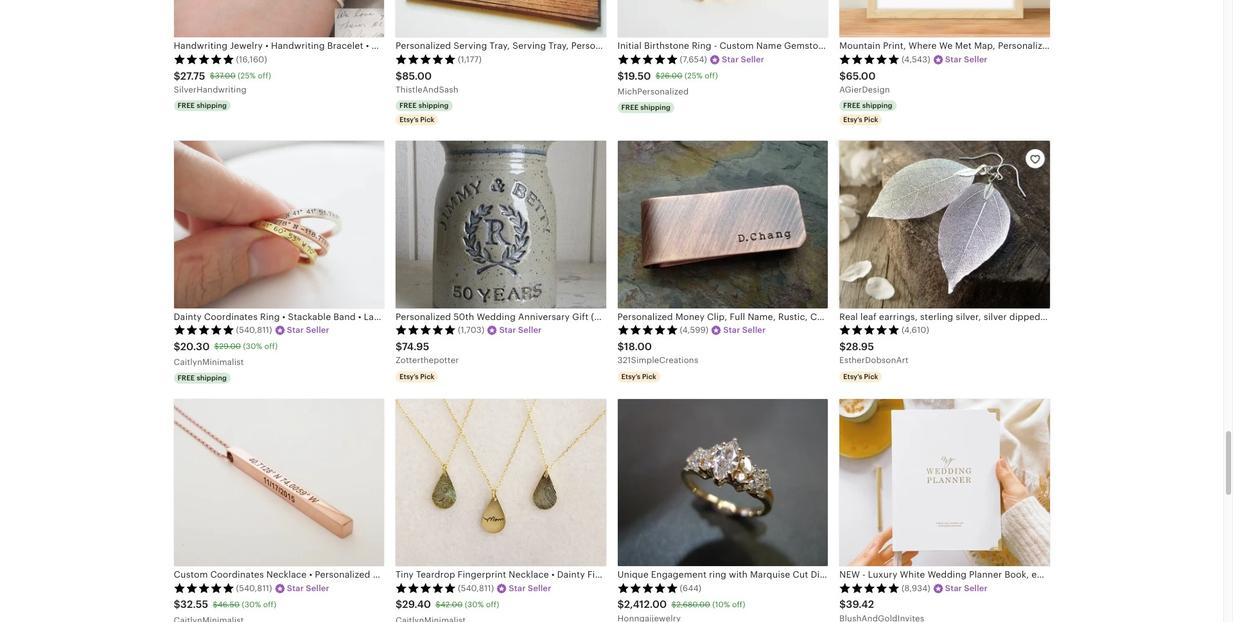 Task type: vqa. For each thing, say whether or not it's contained in the screenshot.
& related to Electronics
no



Task type: locate. For each thing, give the bounding box(es) containing it.
off) inside $ 27.75 $ 37.00 (25% off) silverhandwriting
[[258, 71, 271, 80]]

18.00
[[625, 340, 652, 353]]

(30% right the '42.00'
[[465, 600, 484, 609]]

(30% inside $ 32.55 $ 46.50 (30% off)
[[242, 600, 261, 609]]

free shipping down silverhandwriting
[[178, 102, 227, 109]]

star seller for '5 out of 5 stars' image for dainty coordinates ring • stackable band • latitude longitude ring • personalized custom location jewelry • custom location ring • rm22f31 image
[[287, 325, 330, 335]]

(30% right 29.00
[[243, 342, 262, 351]]

star seller for the mountain print, where we met map, personalized map print, wedding gift for couple, anniversary gift for him, engagement gift for bride image's '5 out of 5 stars' image
[[946, 55, 988, 64]]

etsy's
[[400, 116, 419, 124], [844, 116, 863, 124], [400, 373, 419, 381], [622, 373, 641, 381], [844, 373, 863, 381]]

free down silverhandwriting
[[178, 102, 195, 109]]

(540,811) for 32.55
[[236, 583, 272, 593]]

etsy's pick for 28.95
[[844, 373, 879, 381]]

etsy's down 18.00
[[622, 373, 641, 381]]

$ 20.30 $ 29.00 (30% off) caitlynminimalist
[[174, 340, 278, 367]]

5 out of 5 stars image up 28.95
[[840, 325, 900, 335]]

28.95
[[847, 340, 875, 353]]

free down caitlynminimalist
[[178, 374, 195, 382]]

star seller for '5 out of 5 stars' image for personalized 50th wedding anniversary gift (shown with monogram "r" logo)
[[500, 325, 542, 335]]

pick
[[421, 116, 435, 124], [865, 116, 879, 124], [421, 373, 435, 381], [643, 373, 657, 381], [865, 373, 879, 381]]

(30% inside $ 29.40 $ 42.00 (30% off)
[[465, 600, 484, 609]]

pick down "321simplecreations" on the bottom right of the page
[[643, 373, 657, 381]]

(25%
[[238, 71, 256, 80], [685, 71, 703, 80]]

estherdobsonart
[[840, 355, 909, 365]]

(4,543)
[[902, 55, 931, 64]]

pick down the 'estherdobsonart'
[[865, 373, 879, 381]]

off) right (10%
[[733, 600, 746, 609]]

(30%
[[243, 342, 262, 351], [242, 600, 261, 609], [465, 600, 484, 609]]

$ 39.42
[[840, 598, 875, 611]]

gift
[[573, 311, 589, 322]]

etsy's for 28.95
[[844, 373, 863, 381]]

star
[[722, 55, 739, 64], [946, 55, 963, 64], [287, 325, 304, 335], [500, 325, 516, 335], [724, 325, 741, 335], [287, 583, 304, 593], [509, 583, 526, 593], [946, 583, 963, 593]]

seller
[[741, 55, 765, 64], [965, 55, 988, 64], [306, 325, 330, 335], [519, 325, 542, 335], [743, 325, 766, 335], [306, 583, 330, 593], [528, 583, 552, 593], [965, 583, 988, 593]]

seller for initial birthstone ring - custom name gemstone - stacking rings - dainty birthstone ring - graduation gift - mother gift image
[[741, 55, 765, 64]]

(540,811) for 29.40
[[458, 583, 494, 593]]

off) inside $ 2,412.00 $ 2,680.00 (10% off)
[[733, 600, 746, 609]]

5 out of 5 stars image for handwriting jewelry • handwriting bracelet • signature bracelet • personalized jewelry • memorial gift • grandma gift • mom gift • bh01 image
[[174, 54, 234, 64]]

zotterthepotter
[[396, 355, 459, 365]]

39.42
[[847, 598, 875, 611]]

etsy's for 74.95
[[400, 373, 419, 381]]

etsy's pick down the 'estherdobsonart'
[[844, 373, 879, 381]]

free shipping for 27.75
[[178, 102, 227, 109]]

27.75
[[180, 70, 205, 82]]

etsy's pick down zotterthepotter
[[400, 373, 435, 381]]

(540,811) up 29.00
[[236, 325, 272, 335]]

star seller for initial birthstone ring - custom name gemstone - stacking rings - dainty birthstone ring - graduation gift - mother gift image's '5 out of 5 stars' image
[[722, 55, 765, 64]]

$ inside $ 2,412.00 $ 2,680.00 (10% off)
[[672, 600, 677, 609]]

2,680.00
[[677, 600, 711, 609]]

tiny teardrop fingerprint necklace • dainty fingerprint pendant • loved one's fingerprints jewelry • memorial gifts • mother's gift • nm31 image
[[396, 399, 606, 566]]

5 out of 5 stars image for dainty coordinates ring • stackable band • latitude longitude ring • personalized custom location jewelry • custom location ring • rm22f31 image
[[174, 325, 234, 335]]

(25% inside $ 19.50 $ 26.00 (25% off) michpersonalized
[[685, 71, 703, 80]]

etsy's down zotterthepotter
[[400, 373, 419, 381]]

free down thistleandsash
[[400, 102, 417, 109]]

seller for new - luxury white wedding planner book, engagement gift, wedding scrapbook, gift for brides, checklist, wedding organizer, w/gilded edges image
[[965, 583, 988, 593]]

star for '5 out of 5 stars' image related to custom coordinates necklace • personalized bar necklace • vertical bar layered necklace • wedding jewelry • perfect christmas gift • nm21f30 image
[[287, 583, 304, 593]]

off)
[[258, 71, 271, 80], [705, 71, 718, 80], [265, 342, 278, 351], [263, 600, 277, 609], [486, 600, 500, 609], [733, 600, 746, 609]]

(540,811) up 46.50
[[236, 583, 272, 593]]

(1,177)
[[458, 55, 482, 64]]

agierdesign
[[840, 85, 891, 95]]

$ 74.95 zotterthepotter
[[396, 340, 459, 365]]

$ inside $ 18.00 321simplecreations
[[618, 340, 625, 353]]

$
[[174, 70, 180, 82], [396, 70, 402, 82], [618, 70, 625, 82], [840, 70, 847, 82], [210, 71, 215, 80], [656, 71, 661, 80], [174, 340, 180, 353], [396, 340, 402, 353], [618, 340, 625, 353], [840, 340, 847, 353], [214, 342, 219, 351], [174, 598, 180, 611], [396, 598, 402, 611], [618, 598, 625, 611], [840, 598, 847, 611], [213, 600, 218, 609], [436, 600, 441, 609], [672, 600, 677, 609]]

65.00
[[847, 70, 876, 82]]

off) down (16,160)
[[258, 71, 271, 80]]

1 (25% from the left
[[238, 71, 256, 80]]

star seller for '5 out of 5 stars' image associated with new - luxury white wedding planner book, engagement gift, wedding scrapbook, gift for brides, checklist, wedding organizer, w/gilded edges image
[[946, 583, 988, 593]]

2 (25% from the left
[[685, 71, 703, 80]]

personalized 50th wedding anniversary gift (shown with monogram "r" logo) image
[[396, 141, 606, 308]]

pick for 74.95
[[421, 373, 435, 381]]

(25% for 19.50
[[685, 71, 703, 80]]

37.00
[[215, 71, 236, 80]]

(30% for 20.30
[[243, 342, 262, 351]]

monogram
[[648, 311, 696, 322]]

(30% right 46.50
[[242, 600, 261, 609]]

(25% for 27.75
[[238, 71, 256, 80]]

etsy's pick down thistleandsash
[[400, 116, 435, 124]]

5 out of 5 stars image down with
[[618, 325, 678, 335]]

85.00
[[402, 70, 432, 82]]

etsy's pick down agierdesign
[[844, 116, 879, 124]]

(540,811) for 20.30
[[236, 325, 272, 335]]

seller for the mountain print, where we met map, personalized map print, wedding gift for couple, anniversary gift for him, engagement gift for bride image
[[965, 55, 988, 64]]

star seller
[[722, 55, 765, 64], [946, 55, 988, 64], [287, 325, 330, 335], [500, 325, 542, 335], [724, 325, 766, 335], [287, 583, 330, 593], [509, 583, 552, 593], [946, 583, 988, 593]]

with
[[627, 311, 646, 322]]

46.50
[[218, 600, 240, 609]]

free down michpersonalized on the top of the page
[[622, 104, 639, 111]]

$ 27.75 $ 37.00 (25% off) silverhandwriting
[[174, 70, 271, 95]]

off) right 46.50
[[263, 600, 277, 609]]

(30% for 29.40
[[465, 600, 484, 609]]

shipping down caitlynminimalist
[[197, 374, 227, 382]]

shipping down thistleandsash
[[419, 102, 449, 109]]

5 out of 5 stars image up the 85.00
[[396, 54, 456, 64]]

$ 85.00 thistleandsash
[[396, 70, 459, 95]]

1 horizontal spatial (25%
[[685, 71, 703, 80]]

5 out of 5 stars image for the 'unique engagement ring with marquise cut diamond, gift for her, handmade jewelry, minimalist ring, modern engagement, marquise diamond ring' image
[[618, 583, 678, 593]]

off) right the '42.00'
[[486, 600, 500, 609]]

(30% inside $ 20.30 $ 29.00 (30% off) caitlynminimalist
[[243, 342, 262, 351]]

free
[[178, 102, 195, 109], [400, 102, 417, 109], [844, 102, 861, 109], [622, 104, 639, 111], [178, 374, 195, 382]]

off) for 20.30
[[265, 342, 278, 351]]

(25% inside $ 27.75 $ 37.00 (25% off) silverhandwriting
[[238, 71, 256, 80]]

etsy's down thistleandsash
[[400, 116, 419, 124]]

(25% down (16,160)
[[238, 71, 256, 80]]

etsy's for 18.00
[[622, 373, 641, 381]]

seller for personalized 50th wedding anniversary gift (shown with monogram "r" logo)
[[519, 325, 542, 335]]

321simplecreations
[[618, 355, 699, 365]]

5 out of 5 stars image up 32.55
[[174, 583, 234, 593]]

pick down agierdesign
[[865, 116, 879, 124]]

star for '5 out of 5 stars' image for personalized 50th wedding anniversary gift (shown with monogram "r" logo)
[[500, 325, 516, 335]]

74.95
[[402, 340, 430, 353]]

5 out of 5 stars image
[[174, 54, 234, 64], [396, 54, 456, 64], [618, 54, 678, 64], [840, 54, 900, 64], [174, 325, 234, 335], [396, 325, 456, 335], [618, 325, 678, 335], [840, 325, 900, 335], [174, 583, 234, 593], [396, 583, 456, 593], [618, 583, 678, 593], [840, 583, 900, 593]]

new - luxury white wedding planner book, engagement gift, wedding scrapbook, gift for brides, checklist, wedding organizer, w/gilded edges image
[[840, 399, 1050, 566]]

etsy's pick down "321simplecreations" on the bottom right of the page
[[622, 373, 657, 381]]

etsy's down agierdesign
[[844, 116, 863, 124]]

(25% down (7,654)
[[685, 71, 703, 80]]

5 out of 5 stars image for the personalized money clip, full name, rustic, custom copper wallet clip, graduation gift for him, christmas present, birthday gift, antiqued image
[[618, 325, 678, 335]]

$ 19.50 $ 26.00 (25% off) michpersonalized
[[618, 70, 718, 96]]

$ 18.00 321simplecreations
[[618, 340, 699, 365]]

42.00
[[441, 600, 463, 609]]

50th
[[454, 311, 475, 322]]

5 out of 5 stars image for tiny teardrop fingerprint necklace • dainty fingerprint pendant • loved one's fingerprints jewelry • memorial gifts • mother's gift • nm31 image
[[396, 583, 456, 593]]

free shipping for 20.30
[[178, 374, 227, 382]]

star seller for '5 out of 5 stars' image related to custom coordinates necklace • personalized bar necklace • vertical bar layered necklace • wedding jewelry • perfect christmas gift • nm21f30 image
[[287, 583, 330, 593]]

free shipping down caitlynminimalist
[[178, 374, 227, 382]]

free for 19.50
[[622, 104, 639, 111]]

5 out of 5 stars image down personalized
[[396, 325, 456, 335]]

free shipping down agierdesign
[[844, 102, 893, 109]]

$ inside $ 32.55 $ 46.50 (30% off)
[[213, 600, 218, 609]]

free shipping
[[178, 102, 227, 109], [400, 102, 449, 109], [844, 102, 893, 109], [622, 104, 671, 111], [178, 374, 227, 382]]

off) inside $ 20.30 $ 29.00 (30% off) caitlynminimalist
[[265, 342, 278, 351]]

mountain print, where we met map, personalized map print, wedding gift for couple, anniversary gift for him, engagement gift for bride image
[[840, 0, 1050, 38]]

etsy's pick
[[400, 116, 435, 124], [844, 116, 879, 124], [400, 373, 435, 381], [622, 373, 657, 381], [844, 373, 879, 381]]

off) inside $ 29.40 $ 42.00 (30% off)
[[486, 600, 500, 609]]

pick down zotterthepotter
[[421, 373, 435, 381]]

off) down (7,654)
[[705, 71, 718, 80]]

free for 27.75
[[178, 102, 195, 109]]

shipping down silverhandwriting
[[197, 102, 227, 109]]

5 out of 5 stars image up '39.42'
[[840, 583, 900, 593]]

5 out of 5 stars image up the 19.50
[[618, 54, 678, 64]]

shipping for 19.50
[[641, 104, 671, 111]]

5 out of 5 stars image for initial birthstone ring - custom name gemstone - stacking rings - dainty birthstone ring - graduation gift - mother gift image
[[618, 54, 678, 64]]

shipping down michpersonalized on the top of the page
[[641, 104, 671, 111]]

(30% for 32.55
[[242, 600, 261, 609]]

seller for the personalized money clip, full name, rustic, custom copper wallet clip, graduation gift for him, christmas present, birthday gift, antiqued image
[[743, 325, 766, 335]]

$ 65.00 agierdesign
[[840, 70, 891, 95]]

shipping
[[197, 102, 227, 109], [419, 102, 449, 109], [863, 102, 893, 109], [641, 104, 671, 111], [197, 374, 227, 382]]

(shown
[[591, 311, 624, 322]]

etsy's pick for 18.00
[[622, 373, 657, 381]]

0 horizontal spatial (25%
[[238, 71, 256, 80]]

seller for tiny teardrop fingerprint necklace • dainty fingerprint pendant • loved one's fingerprints jewelry • memorial gifts • mother's gift • nm31 image
[[528, 583, 552, 593]]

(540,811)
[[236, 325, 272, 335], [236, 583, 272, 593], [458, 583, 494, 593]]

michpersonalized
[[618, 87, 689, 96]]

(540,811) up the '42.00'
[[458, 583, 494, 593]]

5 out of 5 stars image up 29.40
[[396, 583, 456, 593]]

wedding
[[477, 311, 516, 322]]

handwriting jewelry • handwriting bracelet • signature bracelet • personalized jewelry • memorial gift • grandma gift • mom gift • bh01 image
[[174, 0, 384, 38]]

5 out of 5 stars image up "27.75" at top
[[174, 54, 234, 64]]

free down agierdesign
[[844, 102, 861, 109]]

5 out of 5 stars image up 65.00
[[840, 54, 900, 64]]

5 out of 5 stars image up 20.30
[[174, 325, 234, 335]]

19.50
[[625, 70, 651, 82]]

5 out of 5 stars image up 2,412.00
[[618, 583, 678, 593]]

anniversary
[[518, 311, 570, 322]]

off) inside $ 19.50 $ 26.00 (25% off) michpersonalized
[[705, 71, 718, 80]]

free shipping down michpersonalized on the top of the page
[[622, 104, 671, 111]]

etsy's down the 'estherdobsonart'
[[844, 373, 863, 381]]

off) right 29.00
[[265, 342, 278, 351]]

off) inside $ 32.55 $ 46.50 (30% off)
[[263, 600, 277, 609]]

(16,160)
[[236, 55, 267, 64]]



Task type: describe. For each thing, give the bounding box(es) containing it.
off) for 2,412.00
[[733, 600, 746, 609]]

$ 29.40 $ 42.00 (30% off)
[[396, 598, 500, 611]]

$ inside $ 28.95 estherdobsonart
[[840, 340, 847, 353]]

free shipping for 19.50
[[622, 104, 671, 111]]

(8,934)
[[902, 583, 931, 593]]

5 out of 5 stars image for new - luxury white wedding planner book, engagement gift, wedding scrapbook, gift for brides, checklist, wedding organizer, w/gilded edges image
[[840, 583, 900, 593]]

$ 32.55 $ 46.50 (30% off)
[[174, 598, 277, 611]]

star for initial birthstone ring - custom name gemstone - stacking rings - dainty birthstone ring - graduation gift - mother gift image's '5 out of 5 stars' image
[[722, 55, 739, 64]]

logo)
[[713, 311, 736, 322]]

(7,654)
[[680, 55, 708, 64]]

shipping down agierdesign
[[863, 102, 893, 109]]

20.30
[[180, 340, 210, 353]]

star for '5 out of 5 stars' image associated with new - luxury white wedding planner book, engagement gift, wedding scrapbook, gift for brides, checklist, wedding organizer, w/gilded edges image
[[946, 583, 963, 593]]

(10%
[[713, 600, 730, 609]]

free for 20.30
[[178, 374, 195, 382]]

(4,610)
[[902, 325, 930, 335]]

"r"
[[698, 311, 711, 322]]

etsy's pick for 74.95
[[400, 373, 435, 381]]

dainty coordinates ring • stackable band • latitude longitude ring • personalized custom location jewelry • custom location ring • rm22f31 image
[[174, 141, 384, 308]]

shipping for 20.30
[[197, 374, 227, 382]]

custom coordinates necklace • personalized bar necklace • vertical bar layered necklace • wedding jewelry • perfect christmas gift • nm21f30 image
[[174, 399, 384, 566]]

off) for 19.50
[[705, 71, 718, 80]]

real leaf earrings, sterling silver, silver dipped leaves, natural jewelry, woodland jewelry, wedding jewelry, bridal earrings, gift for her image
[[840, 141, 1050, 308]]

32.55
[[180, 598, 208, 611]]

5 out of 5 stars image for real leaf earrings, sterling silver, silver dipped leaves, natural jewelry, woodland jewelry, wedding jewelry, bridal earrings, gift for her image
[[840, 325, 900, 335]]

seller for dainty coordinates ring • stackable band • latitude longitude ring • personalized custom location jewelry • custom location ring • rm22f31 image
[[306, 325, 330, 335]]

$ inside $ 74.95 zotterthepotter
[[396, 340, 402, 353]]

unique engagement ring with marquise cut diamond, gift for her, handmade jewelry, minimalist ring, modern engagement, marquise diamond ring image
[[618, 399, 828, 566]]

off) for 29.40
[[486, 600, 500, 609]]

pick down thistleandsash
[[421, 116, 435, 124]]

off) for 27.75
[[258, 71, 271, 80]]

star seller for '5 out of 5 stars' image corresponding to tiny teardrop fingerprint necklace • dainty fingerprint pendant • loved one's fingerprints jewelry • memorial gifts • mother's gift • nm31 image
[[509, 583, 552, 593]]

(1,703)
[[458, 325, 485, 335]]

5 out of 5 stars image for personalized serving tray, serving tray, personalized wedding gift, breakfast in bed tray, anniversary tray, personalized wood tray "image"
[[396, 54, 456, 64]]

(644)
[[680, 583, 702, 593]]

caitlynminimalist
[[174, 357, 244, 367]]

personalized serving tray, serving tray, personalized wedding gift, breakfast in bed tray, anniversary tray, personalized wood tray image
[[396, 0, 606, 38]]

off) for 32.55
[[263, 600, 277, 609]]

free shipping down thistleandsash
[[400, 102, 449, 109]]

star for '5 out of 5 stars' image for dainty coordinates ring • stackable band • latitude longitude ring • personalized custom location jewelry • custom location ring • rm22f31 image
[[287, 325, 304, 335]]

pick for 18.00
[[643, 373, 657, 381]]

thistleandsash
[[396, 85, 459, 95]]

$ inside $ 85.00 thistleandsash
[[396, 70, 402, 82]]

personalized 50th wedding anniversary gift (shown with monogram "r" logo)
[[396, 311, 736, 322]]

(4,599)
[[680, 325, 709, 335]]

star for the mountain print, where we met map, personalized map print, wedding gift for couple, anniversary gift for him, engagement gift for bride image's '5 out of 5 stars' image
[[946, 55, 963, 64]]

personalized money clip, full name, rustic, custom copper wallet clip, graduation gift for him, christmas present, birthday gift, antiqued image
[[618, 141, 828, 308]]

29.40
[[402, 598, 431, 611]]

star for '5 out of 5 stars' image corresponding to tiny teardrop fingerprint necklace • dainty fingerprint pendant • loved one's fingerprints jewelry • memorial gifts • mother's gift • nm31 image
[[509, 583, 526, 593]]

2,412.00
[[625, 598, 667, 611]]

5 out of 5 stars image for personalized 50th wedding anniversary gift (shown with monogram "r" logo)
[[396, 325, 456, 335]]

shipping for 27.75
[[197, 102, 227, 109]]

26.00
[[661, 71, 683, 80]]

star seller for '5 out of 5 stars' image associated with the personalized money clip, full name, rustic, custom copper wallet clip, graduation gift for him, christmas present, birthday gift, antiqued image
[[724, 325, 766, 335]]

$ 28.95 estherdobsonart
[[840, 340, 909, 365]]

seller for custom coordinates necklace • personalized bar necklace • vertical bar layered necklace • wedding jewelry • perfect christmas gift • nm21f30 image
[[306, 583, 330, 593]]

initial birthstone ring - custom name gemstone - stacking rings - dainty birthstone ring - graduation gift - mother gift image
[[618, 0, 828, 38]]

29.00
[[219, 342, 241, 351]]

5 out of 5 stars image for custom coordinates necklace • personalized bar necklace • vertical bar layered necklace • wedding jewelry • perfect christmas gift • nm21f30 image
[[174, 583, 234, 593]]

5 out of 5 stars image for the mountain print, where we met map, personalized map print, wedding gift for couple, anniversary gift for him, engagement gift for bride image
[[840, 54, 900, 64]]

$ inside $ 29.40 $ 42.00 (30% off)
[[436, 600, 441, 609]]

star for '5 out of 5 stars' image associated with the personalized money clip, full name, rustic, custom copper wallet clip, graduation gift for him, christmas present, birthday gift, antiqued image
[[724, 325, 741, 335]]

$ inside $ 65.00 agierdesign
[[840, 70, 847, 82]]

silverhandwriting
[[174, 85, 247, 95]]

$ 2,412.00 $ 2,680.00 (10% off)
[[618, 598, 746, 611]]

pick for 28.95
[[865, 373, 879, 381]]

personalized
[[396, 311, 451, 322]]



